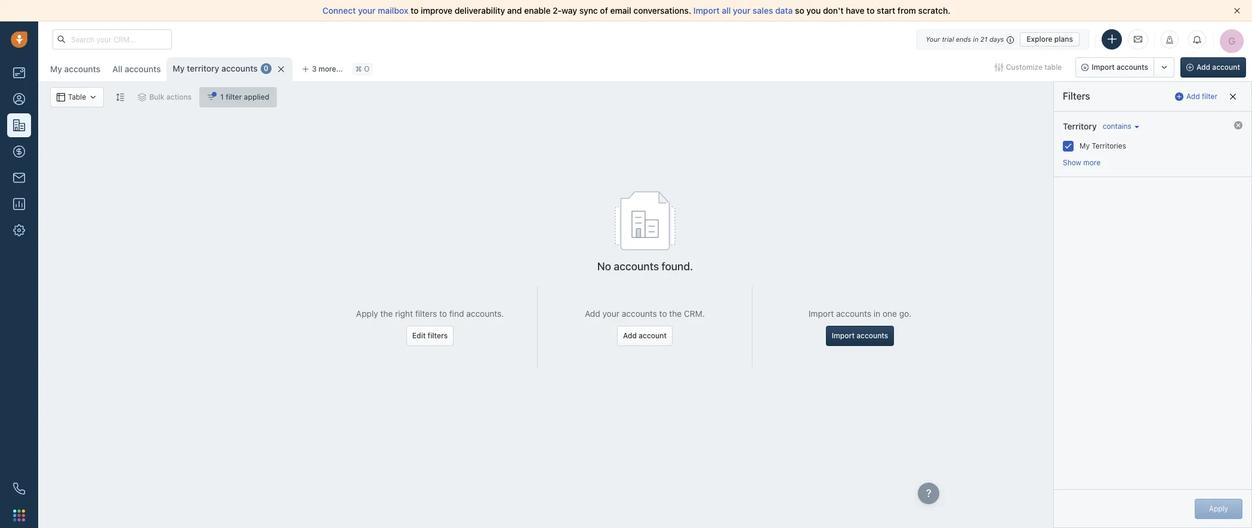 Task type: vqa. For each thing, say whether or not it's contained in the screenshot.
topmost a
no



Task type: locate. For each thing, give the bounding box(es) containing it.
apply the right filters to find accounts.
[[356, 309, 504, 319]]

my up table popup button
[[50, 64, 62, 74]]

the left "crm."
[[669, 309, 682, 319]]

1 horizontal spatial container_wx8msf4aqz5i3rn1 image
[[995, 63, 1003, 72]]

add filter
[[1187, 92, 1218, 101]]

add account button
[[1181, 57, 1246, 78], [617, 326, 673, 346]]

your for connect your mailbox to improve deliverability and enable 2-way sync of email conversations. import all your sales data so you don't have to start from scratch.
[[358, 5, 376, 16]]

account up add filter
[[1213, 63, 1241, 72]]

mailbox
[[378, 5, 409, 16]]

container_wx8msf4aqz5i3rn1 image left table at the top left of page
[[57, 93, 65, 101]]

send email image
[[1134, 34, 1143, 44]]

0 vertical spatial container_wx8msf4aqz5i3rn1 image
[[995, 63, 1003, 72]]

your
[[358, 5, 376, 16], [733, 5, 751, 16], [603, 309, 620, 319]]

0 vertical spatial in
[[973, 35, 979, 43]]

container_wx8msf4aqz5i3rn1 image left customize
[[995, 63, 1003, 72]]

so
[[795, 5, 805, 16]]

improve
[[421, 5, 453, 16]]

table button
[[50, 87, 104, 107]]

container_wx8msf4aqz5i3rn1 image
[[995, 63, 1003, 72], [138, 93, 146, 101]]

table
[[68, 93, 86, 102]]

accounts left one
[[836, 309, 872, 319]]

0 horizontal spatial container_wx8msf4aqz5i3rn1 image
[[57, 93, 65, 101]]

the left right at the bottom of the page
[[380, 309, 393, 319]]

don't
[[823, 5, 844, 16]]

show more
[[1063, 158, 1101, 167]]

container_wx8msf4aqz5i3rn1 image
[[57, 93, 65, 101], [89, 93, 97, 101], [207, 93, 216, 101]]

1 horizontal spatial the
[[669, 309, 682, 319]]

connect your mailbox to improve deliverability and enable 2-way sync of email conversations. import all your sales data so you don't have to start from scratch.
[[323, 5, 951, 16]]

accounts down send email icon
[[1117, 63, 1149, 72]]

filters right right at the bottom of the page
[[415, 309, 437, 319]]

container_wx8msf4aqz5i3rn1 image right table at the top left of page
[[89, 93, 97, 101]]

add account up add filter
[[1197, 63, 1241, 72]]

0 vertical spatial import accounts
[[1092, 63, 1149, 72]]

my accounts button
[[44, 57, 106, 81], [50, 64, 100, 74]]

1 horizontal spatial your
[[603, 309, 620, 319]]

import accounts button down import accounts in one go.
[[826, 326, 894, 346]]

add account down add your accounts to the crm.
[[623, 331, 667, 340]]

1 vertical spatial add account
[[623, 331, 667, 340]]

bulk actions
[[149, 93, 192, 101]]

my up show more
[[1080, 141, 1090, 150]]

0 vertical spatial add account button
[[1181, 57, 1246, 78]]

1 horizontal spatial my
[[173, 63, 185, 73]]

bulk
[[149, 93, 164, 101]]

more
[[1084, 158, 1101, 167]]

0 horizontal spatial your
[[358, 5, 376, 16]]

2-
[[553, 5, 562, 16]]

filter
[[1202, 92, 1218, 101], [226, 93, 242, 101]]

accounts
[[1117, 63, 1149, 72], [222, 63, 258, 73], [64, 64, 100, 74], [125, 64, 161, 74], [614, 260, 659, 273], [622, 309, 657, 319], [836, 309, 872, 319], [857, 331, 888, 340]]

3
[[312, 64, 317, 73]]

explore
[[1027, 34, 1053, 43]]

0 horizontal spatial import accounts button
[[826, 326, 894, 346]]

2 horizontal spatial container_wx8msf4aqz5i3rn1 image
[[207, 93, 216, 101]]

all accounts button
[[106, 57, 167, 81], [112, 64, 161, 74]]

container_wx8msf4aqz5i3rn1 image inside 1 filter applied 'button'
[[207, 93, 216, 101]]

1 horizontal spatial container_wx8msf4aqz5i3rn1 image
[[89, 93, 97, 101]]

2 horizontal spatial my
[[1080, 141, 1090, 150]]

container_wx8msf4aqz5i3rn1 image inside bulk actions button
[[138, 93, 146, 101]]

add account button down add your accounts to the crm.
[[617, 326, 673, 346]]

more...
[[319, 64, 343, 73]]

my territories
[[1080, 141, 1126, 150]]

filters
[[415, 309, 437, 319], [428, 331, 448, 340]]

find
[[449, 309, 464, 319]]

my left territory
[[173, 63, 185, 73]]

your for add your accounts to the crm.
[[603, 309, 620, 319]]

your down 'no'
[[603, 309, 620, 319]]

edit filters
[[412, 331, 448, 340]]

have
[[846, 5, 865, 16]]

0 horizontal spatial container_wx8msf4aqz5i3rn1 image
[[138, 93, 146, 101]]

0 horizontal spatial my
[[50, 64, 62, 74]]

1 vertical spatial container_wx8msf4aqz5i3rn1 image
[[138, 93, 146, 101]]

0 horizontal spatial import accounts
[[832, 331, 888, 340]]

to left the start
[[867, 5, 875, 16]]

1 container_wx8msf4aqz5i3rn1 image from the left
[[57, 93, 65, 101]]

1 horizontal spatial filter
[[1202, 92, 1218, 101]]

1 horizontal spatial import accounts button
[[1076, 57, 1155, 78]]

accounts down the no accounts found.
[[622, 309, 657, 319]]

connect
[[323, 5, 356, 16]]

actions
[[166, 93, 192, 101]]

filters inside button
[[428, 331, 448, 340]]

1 horizontal spatial import accounts
[[1092, 63, 1149, 72]]

container_wx8msf4aqz5i3rn1 image left bulk
[[138, 93, 146, 101]]

edit
[[412, 331, 426, 340]]

plans
[[1055, 34, 1073, 43]]

0 horizontal spatial account
[[639, 331, 667, 340]]

right
[[395, 309, 413, 319]]

1 vertical spatial import accounts
[[832, 331, 888, 340]]

what's new image
[[1166, 36, 1174, 44]]

way
[[562, 5, 577, 16]]

you
[[807, 5, 821, 16]]

in left one
[[874, 309, 881, 319]]

container_wx8msf4aqz5i3rn1 image inside customize table button
[[995, 63, 1003, 72]]

1 vertical spatial add account button
[[617, 326, 673, 346]]

accounts inside group
[[1117, 63, 1149, 72]]

0 horizontal spatial add account
[[623, 331, 667, 340]]

import inside group
[[1092, 63, 1115, 72]]

add
[[1197, 63, 1211, 72], [1187, 92, 1200, 101], [585, 309, 600, 319], [623, 331, 637, 340]]

2 container_wx8msf4aqz5i3rn1 image from the left
[[89, 93, 97, 101]]

⌘ o
[[356, 65, 370, 74]]

my
[[173, 63, 185, 73], [50, 64, 62, 74], [1080, 141, 1090, 150]]

add account button up add filter
[[1181, 57, 1246, 78]]

accounts down import accounts in one go.
[[857, 331, 888, 340]]

container_wx8msf4aqz5i3rn1 image for bulk
[[138, 93, 146, 101]]

0 vertical spatial account
[[1213, 63, 1241, 72]]

conversations.
[[634, 5, 691, 16]]

account down add your accounts to the crm.
[[639, 331, 667, 340]]

import accounts down import accounts in one go.
[[832, 331, 888, 340]]

freshworks switcher image
[[13, 510, 25, 522]]

0 horizontal spatial filter
[[226, 93, 242, 101]]

filters right edit
[[428, 331, 448, 340]]

1 vertical spatial import accounts button
[[826, 326, 894, 346]]

sync
[[580, 5, 598, 16]]

1 vertical spatial in
[[874, 309, 881, 319]]

my for my accounts
[[50, 64, 62, 74]]

container_wx8msf4aqz5i3rn1 image left 1
[[207, 93, 216, 101]]

import accounts button down send email icon
[[1076, 57, 1155, 78]]

phone image
[[13, 483, 25, 495]]

1 vertical spatial filters
[[428, 331, 448, 340]]

explore plans link
[[1020, 32, 1080, 46]]

in left 21
[[973, 35, 979, 43]]

to
[[411, 5, 419, 16], [867, 5, 875, 16], [439, 309, 447, 319], [659, 309, 667, 319]]

your left mailbox
[[358, 5, 376, 16]]

import accounts
[[1092, 63, 1149, 72], [832, 331, 888, 340]]

Search your CRM... text field
[[53, 29, 172, 50]]

import
[[694, 5, 720, 16], [1092, 63, 1115, 72], [809, 309, 834, 319], [832, 331, 855, 340]]

o
[[364, 65, 370, 74]]

the
[[380, 309, 393, 319], [669, 309, 682, 319]]

accounts.
[[466, 309, 504, 319]]

of
[[600, 5, 608, 16]]

accounts right 'no'
[[614, 260, 659, 273]]

1 vertical spatial account
[[639, 331, 667, 340]]

filter inside 'button'
[[226, 93, 242, 101]]

3 container_wx8msf4aqz5i3rn1 image from the left
[[207, 93, 216, 101]]

start
[[877, 5, 896, 16]]

account
[[1213, 63, 1241, 72], [639, 331, 667, 340]]

import accounts button
[[1076, 57, 1155, 78], [826, 326, 894, 346]]

1 filter applied button
[[199, 87, 277, 107]]

0 horizontal spatial the
[[380, 309, 393, 319]]

your right all
[[733, 5, 751, 16]]

and
[[507, 5, 522, 16]]

import accounts down send email icon
[[1092, 63, 1149, 72]]

1 horizontal spatial add account
[[1197, 63, 1241, 72]]

import all your sales data link
[[694, 5, 795, 16]]



Task type: describe. For each thing, give the bounding box(es) containing it.
crm.
[[684, 309, 705, 319]]

filter for 1
[[226, 93, 242, 101]]

import accounts in one go.
[[809, 309, 912, 319]]

my territory accounts link
[[173, 63, 258, 75]]

sales
[[753, 5, 773, 16]]

bulk actions button
[[130, 87, 199, 107]]

table
[[1045, 63, 1062, 72]]

days
[[990, 35, 1004, 43]]

applied
[[244, 93, 269, 101]]

show more link
[[1063, 158, 1101, 167]]

add filter link
[[1176, 87, 1218, 106]]

1 filter applied
[[220, 93, 269, 101]]

2 horizontal spatial your
[[733, 5, 751, 16]]

scratch.
[[919, 5, 951, 16]]

add your accounts to the crm.
[[585, 309, 705, 319]]

0 vertical spatial add account
[[1197, 63, 1241, 72]]

your
[[926, 35, 940, 43]]

container_wx8msf4aqz5i3rn1 image for customize
[[995, 63, 1003, 72]]

container_wx8msf4aqz5i3rn1 image for table popup button
[[57, 93, 65, 101]]

from
[[898, 5, 916, 16]]

to right mailbox
[[411, 5, 419, 16]]

edit filters button
[[406, 326, 454, 346]]

⌘
[[356, 65, 362, 74]]

show
[[1063, 158, 1082, 167]]

data
[[775, 5, 793, 16]]

all
[[722, 5, 731, 16]]

3 more...
[[312, 64, 343, 73]]

import accounts group
[[1076, 57, 1175, 78]]

my for my territories
[[1080, 141, 1090, 150]]

territory
[[1063, 121, 1097, 131]]

0 vertical spatial import accounts button
[[1076, 57, 1155, 78]]

close image
[[1235, 8, 1241, 14]]

1 horizontal spatial account
[[1213, 63, 1241, 72]]

customize table
[[1006, 63, 1062, 72]]

contains button
[[1100, 121, 1140, 132]]

1 horizontal spatial in
[[973, 35, 979, 43]]

2 the from the left
[[669, 309, 682, 319]]

accounts left 0
[[222, 63, 258, 73]]

deliverability
[[455, 5, 505, 16]]

filters
[[1063, 91, 1091, 102]]

trial
[[942, 35, 954, 43]]

customize table button
[[987, 57, 1070, 78]]

territory
[[187, 63, 219, 73]]

ends
[[956, 35, 971, 43]]

1 horizontal spatial add account button
[[1181, 57, 1246, 78]]

my territory accounts 0
[[173, 63, 268, 73]]

explore plans
[[1027, 34, 1073, 43]]

apply
[[356, 309, 378, 319]]

customize
[[1006, 63, 1043, 72]]

0 horizontal spatial in
[[874, 309, 881, 319]]

connect your mailbox link
[[323, 5, 411, 16]]

style_myh0__igzzd8unmi image
[[116, 93, 124, 101]]

accounts right the all
[[125, 64, 161, 74]]

0 horizontal spatial add account button
[[617, 326, 673, 346]]

21
[[981, 35, 988, 43]]

1
[[220, 93, 224, 101]]

one
[[883, 309, 897, 319]]

accounts up table at the top left of page
[[64, 64, 100, 74]]

all accounts
[[112, 64, 161, 74]]

my accounts
[[50, 64, 100, 74]]

to left "crm."
[[659, 309, 667, 319]]

1 the from the left
[[380, 309, 393, 319]]

filter for add
[[1202, 92, 1218, 101]]

container_wx8msf4aqz5i3rn1 image for 1 filter applied 'button' at the left top
[[207, 93, 216, 101]]

3 more... button
[[295, 61, 350, 78]]

import accounts inside group
[[1092, 63, 1149, 72]]

0
[[264, 64, 268, 73]]

no accounts found.
[[597, 260, 693, 273]]

enable
[[524, 5, 551, 16]]

found.
[[662, 260, 693, 273]]

contains
[[1103, 122, 1132, 131]]

my for my territory accounts 0
[[173, 63, 185, 73]]

go.
[[900, 309, 912, 319]]

all
[[112, 64, 122, 74]]

no
[[597, 260, 611, 273]]

phone element
[[7, 477, 31, 501]]

email
[[610, 5, 631, 16]]

territories
[[1092, 141, 1126, 150]]

to left find
[[439, 309, 447, 319]]

your trial ends in 21 days
[[926, 35, 1004, 43]]

0 vertical spatial filters
[[415, 309, 437, 319]]



